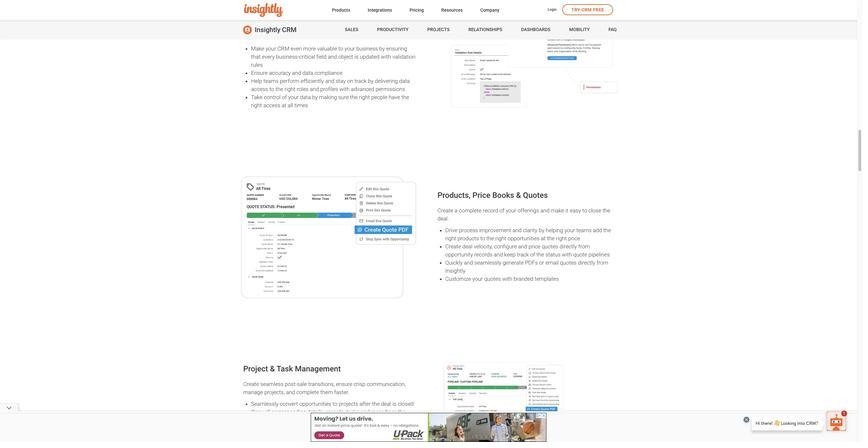 Task type: describe. For each thing, give the bounding box(es) containing it.
in
[[299, 417, 303, 423]]

dashboards link
[[521, 20, 551, 40]]

quotes
[[523, 191, 548, 200]]

make
[[251, 45, 264, 52]]

create for products, price books & quotes
[[438, 207, 453, 214]]

try
[[572, 7, 581, 12]]

records,
[[326, 409, 345, 415]]

from inside seamlessly convert opportunities to projects after the deal is closed copy all corresponding details, records, tasks and more from the opportunity directly in the project for complete visibility into customer requirements use pipelines and milestones to enhance cross-team communication
[[385, 409, 397, 415]]

the down improvement
[[487, 235, 494, 241]]

corresponding
[[272, 409, 306, 415]]

object
[[338, 53, 353, 60]]

rules
[[251, 61, 263, 68]]

data up permissions at the top left of page
[[399, 78, 410, 84]]

0 vertical spatial insightly
[[255, 26, 280, 34]]

0 horizontal spatial &
[[270, 364, 275, 373]]

close
[[589, 207, 602, 214]]

take
[[251, 94, 263, 100]]

complete inside create a complete record of your offerings and make it easy to close the deal.
[[459, 207, 482, 214]]

enhance
[[329, 433, 349, 439]]

is inside make your crm even more valuable to your business by ensuring that every business-critical field and object is updated with validation rules ensure accuracy and data compliance help teams perform efficiently and stay on track by delivering data access to the right roles and profiles with advanced permissions take control of your data by making sure the right people have the right access at all times
[[355, 53, 359, 60]]

insightly crm
[[255, 26, 297, 34]]

offerings
[[518, 207, 539, 214]]

ensure
[[336, 381, 353, 387]]

records
[[475, 251, 493, 258]]

integrations
[[368, 7, 392, 12]]

insightly inside drive process improvement and clarity by helping your teams add the right products to the right opportunities at the right price create deal velocity, configure and price quotes directly from opportunity records and keep track of the status with quote pipelines quickly and seamlessly generate pdfs or email quotes directly from insightly customize your quotes with branded templates
[[445, 267, 466, 274]]

try crm free
[[572, 7, 604, 12]]

the inside create a complete record of your offerings and make it easy to close the deal.
[[603, 207, 610, 214]]

with left branded
[[502, 275, 513, 282]]

quote
[[574, 251, 587, 258]]

at inside drive process improvement and clarity by helping your teams add the right products to the right opportunities at the right price create deal velocity, configure and price quotes directly from opportunity records and keep track of the status with quote pipelines quickly and seamlessly generate pdfs or email quotes directly from insightly customize your quotes with branded templates
[[541, 235, 546, 241]]

the up 'or'
[[537, 251, 544, 258]]

of inside drive process improvement and clarity by helping your teams add the right products to the right opportunities at the right price create deal velocity, configure and price quotes directly from opportunity records and keep track of the status with quote pipelines quickly and seamlessly generate pdfs or email quotes directly from insightly customize your quotes with branded templates
[[530, 251, 535, 258]]

with down ensuring
[[381, 53, 391, 60]]

pricing
[[410, 7, 424, 12]]

and inside create a complete record of your offerings and make it easy to close the deal.
[[541, 207, 550, 214]]

create seamless post-sale transitions, ensure crisp communication, manage projects, and complete them faster.
[[243, 381, 406, 395]]

them
[[320, 389, 333, 395]]

deal inside seamlessly convert opportunities to projects after the deal is closed copy all corresponding details, records, tasks and more from the opportunity directly in the project for complete visibility into customer requirements use pipelines and milestones to enhance cross-team communication
[[381, 400, 391, 407]]

projects link
[[428, 20, 450, 40]]

relationships link
[[469, 20, 503, 40]]

milestones
[[295, 433, 321, 439]]

drive
[[445, 227, 458, 233]]

1 vertical spatial from
[[597, 259, 608, 266]]

drive process improvement and clarity by helping your teams add the right products to the right opportunities at the right price create deal velocity, configure and price quotes directly from opportunity records and keep track of the status with quote pipelines quickly and seamlessly generate pdfs or email quotes directly from insightly customize your quotes with branded templates
[[445, 227, 611, 282]]

0 vertical spatial from
[[579, 243, 590, 250]]

generate
[[503, 259, 524, 266]]

after
[[360, 400, 371, 407]]

customize
[[445, 275, 471, 282]]

and down efficiently at top
[[310, 86, 319, 92]]

try crm free link
[[563, 4, 613, 15]]

preserve
[[243, 25, 264, 32]]

right down perform
[[285, 86, 296, 92]]

easy
[[570, 207, 581, 214]]

integrity,
[[278, 25, 298, 32]]

complete inside seamlessly convert opportunities to projects after the deal is closed copy all corresponding details, records, tasks and more from the opportunity directly in the project for complete visibility into customer requirements use pipelines and milestones to enhance cross-team communication
[[340, 417, 362, 423]]

to left enhance
[[323, 433, 327, 439]]

convert
[[280, 400, 298, 407]]

data inside "preserve data integrity, capture quality data, and deliver great experiences."
[[266, 25, 276, 32]]

efficiently
[[301, 78, 324, 84]]

data,
[[336, 25, 348, 32]]

faq link
[[609, 20, 617, 40]]

management
[[295, 364, 341, 373]]

valuable
[[317, 45, 337, 52]]

templates
[[535, 275, 559, 282]]

add
[[593, 227, 602, 233]]

track inside drive process improvement and clarity by helping your teams add the right products to the right opportunities at the right price create deal velocity, configure and price quotes directly from opportunity records and keep track of the status with quote pipelines quickly and seamlessly generate pdfs or email quotes directly from insightly customize your quotes with branded templates
[[517, 251, 529, 258]]

field
[[317, 53, 327, 60]]

and right quickly
[[464, 259, 473, 266]]

products link
[[332, 6, 350, 15]]

and inside create seamless post-sale transitions, ensure crisp communication, manage projects, and complete them faster.
[[286, 389, 295, 395]]

products
[[332, 7, 350, 12]]

mobility
[[570, 27, 590, 32]]

all inside make your crm even more valuable to your business by ensuring that every business-critical field and object is updated with validation rules ensure accuracy and data compliance help teams perform efficiently and stay on track by delivering data access to the right roles and profiles with advanced permissions take control of your data by making sure the right people have the right access at all times
[[288, 102, 293, 108]]

complete inside create seamless post-sale transitions, ensure crisp communication, manage projects, and complete them faster.
[[297, 389, 319, 395]]

the right after
[[372, 400, 380, 407]]

process
[[459, 227, 478, 233]]

and right configure
[[518, 243, 527, 250]]

your inside create a complete record of your offerings and make it easy to close the deal.
[[506, 207, 517, 214]]

project
[[313, 417, 330, 423]]

track inside make your crm even more valuable to your business by ensuring that every business-critical field and object is updated with validation rules ensure accuracy and data compliance help teams perform efficiently and stay on track by delivering data access to the right roles and profiles with advanced permissions take control of your data by making sure the right people have the right access at all times
[[355, 78, 367, 84]]

updated
[[360, 53, 380, 60]]

and up 'profiles'
[[325, 78, 335, 84]]

the right add
[[604, 227, 611, 233]]

advanced
[[351, 86, 374, 92]]

crm for insightly
[[282, 26, 297, 34]]

your up the object
[[345, 45, 355, 52]]

pipelines inside drive process improvement and clarity by helping your teams add the right products to the right opportunities at the right price create deal velocity, configure and price quotes directly from opportunity records and keep track of the status with quote pipelines quickly and seamlessly generate pdfs or email quotes directly from insightly customize your quotes with branded templates
[[589, 251, 610, 258]]

every
[[262, 53, 275, 60]]

use
[[251, 433, 260, 439]]

opportunities inside seamlessly convert opportunities to projects after the deal is closed copy all corresponding details, records, tasks and more from the opportunity directly in the project for complete visibility into customer requirements use pipelines and milestones to enhance cross-team communication
[[299, 400, 331, 407]]

faq
[[609, 27, 617, 32]]

deliver
[[360, 25, 375, 32]]

sure
[[338, 94, 349, 100]]

project & task management
[[243, 364, 341, 373]]

login
[[548, 8, 557, 12]]

teams inside drive process improvement and clarity by helping your teams add the right products to the right opportunities at the right price create deal velocity, configure and price quotes directly from opportunity records and keep track of the status with quote pipelines quickly and seamlessly generate pdfs or email quotes directly from insightly customize your quotes with branded templates
[[577, 227, 592, 233]]

experiences.
[[243, 34, 274, 40]]

free
[[593, 7, 604, 12]]

seamlessly
[[475, 259, 502, 266]]

dashboards
[[521, 27, 551, 32]]

sales
[[345, 27, 358, 32]]

by inside drive process improvement and clarity by helping your teams add the right products to the right opportunities at the right price create deal velocity, configure and price quotes directly from opportunity records and keep track of the status with quote pipelines quickly and seamlessly generate pdfs or email quotes directly from insightly customize your quotes with branded templates
[[539, 227, 545, 233]]

that
[[251, 53, 261, 60]]

validation
[[243, 9, 278, 18]]

into
[[384, 417, 393, 423]]

directly inside seamlessly convert opportunities to projects after the deal is closed copy all corresponding details, records, tasks and more from the opportunity directly in the project for complete visibility into customer requirements use pipelines and milestones to enhance cross-team communication
[[280, 417, 298, 423]]

configure
[[494, 243, 517, 250]]

create inside drive process improvement and clarity by helping your teams add the right products to the right opportunities at the right price create deal velocity, configure and price quotes directly from opportunity records and keep track of the status with quote pipelines quickly and seamlessly generate pdfs or email quotes directly from insightly customize your quotes with branded templates
[[445, 243, 461, 250]]

company link
[[480, 6, 500, 15]]

mobility link
[[570, 20, 590, 40]]

0 vertical spatial access
[[251, 86, 268, 92]]

it
[[566, 207, 569, 214]]

right down 'helping'
[[556, 235, 567, 241]]

right down advanced on the left top of page
[[359, 94, 370, 100]]

customer
[[251, 425, 274, 431]]

deal.
[[438, 215, 449, 222]]

try crm free button
[[563, 4, 613, 15]]

the right the in
[[305, 417, 312, 423]]

with up sure
[[340, 86, 350, 92]]

by up advanced on the left top of page
[[368, 78, 374, 84]]

productivity
[[377, 27, 409, 32]]

products, price books & quotes
[[438, 191, 548, 200]]

price
[[473, 191, 491, 200]]



Task type: vqa. For each thing, say whether or not it's contained in the screenshot.
Love
no



Task type: locate. For each thing, give the bounding box(es) containing it.
projects
[[339, 400, 358, 407]]

1 horizontal spatial directly
[[560, 243, 577, 250]]

right down take
[[251, 102, 262, 108]]

1 vertical spatial quotes
[[560, 259, 577, 266]]

sales link
[[345, 20, 358, 40]]

track up pdfs
[[517, 251, 529, 258]]

pdfs
[[525, 259, 538, 266]]

directly down quote
[[578, 259, 596, 266]]

deal
[[463, 243, 473, 250], [381, 400, 391, 407]]

of right record at right
[[500, 207, 505, 214]]

project and task v2 image
[[440, 357, 626, 442]]

pipelines inside seamlessly convert opportunities to projects after the deal is closed copy all corresponding details, records, tasks and more from the opportunity directly in the project for complete visibility into customer requirements use pipelines and milestones to enhance cross-team communication
[[262, 433, 283, 439]]

0 vertical spatial quotes
[[542, 243, 559, 250]]

data
[[266, 25, 276, 32], [303, 69, 313, 76], [399, 78, 410, 84], [300, 94, 311, 100]]

2 horizontal spatial of
[[530, 251, 535, 258]]

seamless
[[261, 381, 284, 387]]

seamlessly convert opportunities to projects after the deal is closed copy all corresponding details, records, tasks and more from the opportunity directly in the project for complete visibility into customer requirements use pipelines and milestones to enhance cross-team communication
[[251, 400, 414, 442]]

by left making
[[312, 94, 318, 100]]

0 horizontal spatial at
[[282, 102, 287, 108]]

opportunity inside drive process improvement and clarity by helping your teams add the right products to the right opportunities at the right price create deal velocity, configure and price quotes directly from opportunity records and keep track of the status with quote pipelines quickly and seamlessly generate pdfs or email quotes directly from insightly customize your quotes with branded templates
[[445, 251, 473, 258]]

business
[[357, 45, 378, 52]]

sale
[[297, 381, 307, 387]]

1 horizontal spatial all
[[288, 102, 293, 108]]

all left times
[[288, 102, 293, 108]]

to up control
[[270, 86, 274, 92]]

0 horizontal spatial opportunities
[[299, 400, 331, 407]]

status
[[546, 251, 561, 258]]

teams
[[264, 78, 279, 84], [577, 227, 592, 233]]

crm inside button
[[582, 7, 592, 12]]

communication,
[[367, 381, 406, 387]]

create a complete record of your offerings and make it easy to close the deal.
[[438, 207, 610, 222]]

0 vertical spatial opportunity
[[445, 251, 473, 258]]

2 vertical spatial directly
[[280, 417, 298, 423]]

login link
[[548, 7, 557, 13]]

of up pdfs
[[530, 251, 535, 258]]

and down after
[[361, 409, 370, 415]]

ensuring
[[386, 45, 407, 52]]

a
[[455, 207, 458, 214]]

data up efficiently at top
[[303, 69, 313, 76]]

1 horizontal spatial price
[[568, 235, 580, 241]]

transitions,
[[308, 381, 335, 387]]

create for project & task management
[[243, 381, 259, 387]]

accuracy
[[269, 69, 291, 76]]

1 vertical spatial create
[[445, 243, 461, 250]]

business-
[[276, 53, 299, 60]]

1 horizontal spatial from
[[579, 243, 590, 250]]

0 vertical spatial pipelines
[[589, 251, 610, 258]]

and left clarity
[[513, 227, 522, 233]]

& right books
[[516, 191, 521, 200]]

perform
[[280, 78, 300, 84]]

opportunity up quickly
[[445, 251, 473, 258]]

the up control
[[276, 86, 283, 92]]

&
[[302, 9, 307, 18], [516, 191, 521, 200], [270, 364, 275, 373]]

price up quote
[[568, 235, 580, 241]]

0 vertical spatial at
[[282, 102, 287, 108]]

seamlessly
[[251, 400, 279, 407]]

deal inside drive process improvement and clarity by helping your teams add the right products to the right opportunities at the right price create deal velocity, configure and price quotes directly from opportunity records and keep track of the status with quote pipelines quickly and seamlessly generate pdfs or email quotes directly from insightly customize your quotes with branded templates
[[463, 243, 473, 250]]

1 vertical spatial &
[[516, 191, 521, 200]]

pipelines right quote
[[589, 251, 610, 258]]

tasks
[[346, 409, 359, 415]]

1 horizontal spatial is
[[393, 400, 397, 407]]

the right sure
[[350, 94, 358, 100]]

ensure
[[251, 69, 268, 76]]

0 horizontal spatial insightly
[[255, 26, 280, 34]]

2 vertical spatial of
[[530, 251, 535, 258]]

1 vertical spatial price
[[529, 243, 541, 250]]

to up records,
[[333, 400, 338, 407]]

keep
[[504, 251, 516, 258]]

opportunities inside drive process improvement and clarity by helping your teams add the right products to the right opportunities at the right price create deal velocity, configure and price quotes directly from opportunity records and keep track of the status with quote pipelines quickly and seamlessly generate pdfs or email quotes directly from insightly customize your quotes with branded templates
[[508, 235, 540, 241]]

your down books
[[506, 207, 517, 214]]

1 vertical spatial teams
[[577, 227, 592, 233]]

profiles
[[320, 86, 338, 92]]

1 vertical spatial complete
[[297, 389, 319, 395]]

& left task
[[270, 364, 275, 373]]

1 horizontal spatial teams
[[577, 227, 592, 233]]

requirements
[[276, 425, 307, 431]]

2 horizontal spatial &
[[516, 191, 521, 200]]

complete down tasks
[[340, 417, 362, 423]]

track up advanced on the left top of page
[[355, 78, 367, 84]]

0 vertical spatial deal
[[463, 243, 473, 250]]

at inside make your crm even more valuable to your business by ensuring that every business-critical field and object is updated with validation rules ensure accuracy and data compliance help teams perform efficiently and stay on track by delivering data access to the right roles and profiles with advanced permissions take control of your data by making sure the right people have the right access at all times
[[282, 102, 287, 108]]

0 vertical spatial create
[[438, 207, 453, 214]]

deal down products at the right of page
[[463, 243, 473, 250]]

2 horizontal spatial complete
[[459, 207, 482, 214]]

0 horizontal spatial of
[[282, 94, 287, 100]]

and down configure
[[494, 251, 503, 258]]

1 vertical spatial pipelines
[[262, 433, 283, 439]]

opportunities up details,
[[299, 400, 331, 407]]

access down control
[[263, 102, 280, 108]]

1 vertical spatial at
[[541, 235, 546, 241]]

create up quickly
[[445, 243, 461, 250]]

to right easy on the right top
[[583, 207, 587, 214]]

more inside seamlessly convert opportunities to projects after the deal is closed copy all corresponding details, records, tasks and more from the opportunity directly in the project for complete visibility into customer requirements use pipelines and milestones to enhance cross-team communication
[[371, 409, 384, 415]]

of inside make your crm even more valuable to your business by ensuring that every business-critical field and object is updated with validation rules ensure accuracy and data compliance help teams perform efficiently and stay on track by delivering data access to the right roles and profiles with advanced permissions take control of your data by making sure the right people have the right access at all times
[[282, 94, 287, 100]]

2 horizontal spatial directly
[[578, 259, 596, 266]]

your down seamlessly in the bottom right of the page
[[473, 275, 483, 282]]

team
[[365, 433, 378, 439]]

quotes up "status"
[[542, 243, 559, 250]]

of right control
[[282, 94, 287, 100]]

by left ensuring
[[379, 45, 385, 52]]

complete right a
[[459, 207, 482, 214]]

closed
[[398, 400, 414, 407]]

crm down rules
[[282, 26, 297, 34]]

1 horizontal spatial track
[[517, 251, 529, 258]]

and down post-
[[286, 389, 295, 395]]

0 horizontal spatial all
[[265, 409, 270, 415]]

0 vertical spatial is
[[355, 53, 359, 60]]

to inside create a complete record of your offerings and make it easy to close the deal.
[[583, 207, 587, 214]]

1 vertical spatial deal
[[381, 400, 391, 407]]

1 horizontal spatial quotes
[[542, 243, 559, 250]]

all down seamlessly
[[265, 409, 270, 415]]

communication
[[251, 441, 289, 442]]

to inside drive process improvement and clarity by helping your teams add the right products to the right opportunities at the right price create deal velocity, configure and price quotes directly from opportunity records and keep track of the status with quote pipelines quickly and seamlessly generate pdfs or email quotes directly from insightly customize your quotes with branded templates
[[480, 235, 485, 241]]

post-
[[285, 381, 297, 387]]

2 vertical spatial create
[[243, 381, 259, 387]]

and down the valuable in the top of the page
[[328, 53, 337, 60]]

crm for try
[[582, 7, 592, 12]]

compliance
[[315, 69, 343, 76]]

pricing link
[[410, 6, 424, 15]]

0 horizontal spatial quotes
[[484, 275, 501, 282]]

deal up 'into'
[[381, 400, 391, 407]]

make
[[551, 207, 564, 214]]

directly down corresponding
[[280, 417, 298, 423]]

create up deal.
[[438, 207, 453, 214]]

teams inside make your crm even more valuable to your business by ensuring that every business-critical field and object is updated with validation rules ensure accuracy and data compliance help teams perform efficiently and stay on track by delivering data access to the right roles and profiles with advanced permissions take control of your data by making sure the right people have the right access at all times
[[264, 78, 279, 84]]

create up manage
[[243, 381, 259, 387]]

1 horizontal spatial at
[[541, 235, 546, 241]]

quotes down seamlessly in the bottom right of the page
[[484, 275, 501, 282]]

2 horizontal spatial from
[[597, 259, 608, 266]]

1 horizontal spatial of
[[500, 207, 505, 214]]

to
[[339, 45, 343, 52], [270, 86, 274, 92], [583, 207, 587, 214], [480, 235, 485, 241], [333, 400, 338, 407], [323, 433, 327, 439]]

0 vertical spatial all
[[288, 102, 293, 108]]

1 vertical spatial access
[[263, 102, 280, 108]]

0 horizontal spatial opportunity
[[251, 417, 279, 423]]

the right have
[[402, 94, 409, 100]]

improvement
[[479, 227, 511, 233]]

data up experiences.
[[266, 25, 276, 32]]

0 horizontal spatial price
[[529, 243, 541, 250]]

2 vertical spatial from
[[385, 409, 397, 415]]

teams left add
[[577, 227, 592, 233]]

0 vertical spatial &
[[302, 9, 307, 18]]

to up velocity,
[[480, 235, 485, 241]]

insightly down quickly
[[445, 267, 466, 274]]

0 vertical spatial of
[[282, 94, 287, 100]]

at left times
[[282, 102, 287, 108]]

0 vertical spatial complete
[[459, 207, 482, 214]]

crm up business-
[[278, 45, 289, 52]]

0 vertical spatial teams
[[264, 78, 279, 84]]

by right clarity
[[539, 227, 545, 233]]

1 horizontal spatial complete
[[340, 417, 362, 423]]

for
[[331, 417, 338, 423]]

velocity,
[[474, 243, 493, 250]]

0 horizontal spatial teams
[[264, 78, 279, 84]]

insightly logo image
[[244, 3, 283, 17]]

teams down accuracy
[[264, 78, 279, 84]]

0 horizontal spatial directly
[[280, 417, 298, 423]]

or
[[539, 259, 544, 266]]

your right 'helping'
[[565, 227, 575, 233]]

1 horizontal spatial pipelines
[[589, 251, 610, 258]]

all inside seamlessly convert opportunities to projects after the deal is closed copy all corresponding details, records, tasks and more from the opportunity directly in the project for complete visibility into customer requirements use pipelines and milestones to enhance cross-team communication
[[265, 409, 270, 415]]

opportunity inside seamlessly convert opportunities to projects after the deal is closed copy all corresponding details, records, tasks and more from the opportunity directly in the project for complete visibility into customer requirements use pipelines and milestones to enhance cross-team communication
[[251, 417, 279, 423]]

quickly
[[445, 259, 463, 266]]

is right the object
[[355, 53, 359, 60]]

more up critical
[[303, 45, 316, 52]]

2 horizontal spatial quotes
[[560, 259, 577, 266]]

opportunity up customer
[[251, 417, 279, 423]]

0 horizontal spatial is
[[355, 53, 359, 60]]

is inside seamlessly convert opportunities to projects after the deal is closed copy all corresponding details, records, tasks and more from the opportunity directly in the project for complete visibility into customer requirements use pipelines and milestones to enhance cross-team communication
[[393, 400, 397, 407]]

data down roles
[[300, 94, 311, 100]]

people
[[371, 94, 388, 100]]

more inside make your crm even more valuable to your business by ensuring that every business-critical field and object is updated with validation rules ensure accuracy and data compliance help teams perform efficiently and stay on track by delivering data access to the right roles and profiles with advanced permissions take control of your data by making sure the right people have the right access at all times
[[303, 45, 316, 52]]

branded
[[514, 275, 534, 282]]

0 vertical spatial opportunities
[[508, 235, 540, 241]]

and up perform
[[292, 69, 301, 76]]

1 vertical spatial insightly
[[445, 267, 466, 274]]

products
[[458, 235, 479, 241]]

1 horizontal spatial more
[[371, 409, 384, 415]]

your up "every"
[[266, 45, 276, 52]]

1 vertical spatial opportunity
[[251, 417, 279, 423]]

the right "close"
[[603, 207, 610, 214]]

crm right try
[[582, 7, 592, 12]]

projects
[[428, 27, 450, 32]]

task
[[277, 364, 293, 373]]

the down 'helping'
[[547, 235, 555, 241]]

help
[[251, 78, 262, 84]]

pipelines up communication at the bottom left of page
[[262, 433, 283, 439]]

make your crm even more valuable to your business by ensuring that every business-critical field and object is updated with validation rules ensure accuracy and data compliance help teams perform efficiently and stay on track by delivering data access to the right roles and profiles with advanced permissions take control of your data by making sure the right people have the right access at all times
[[251, 45, 416, 108]]

all
[[288, 102, 293, 108], [265, 409, 270, 415]]

opportunities down clarity
[[508, 235, 540, 241]]

the down closed
[[398, 409, 406, 415]]

0 horizontal spatial deal
[[381, 400, 391, 407]]

of inside create a complete record of your offerings and make it easy to close the deal.
[[500, 207, 505, 214]]

and inside "preserve data integrity, capture quality data, and deliver great experiences."
[[349, 25, 358, 32]]

1 vertical spatial is
[[393, 400, 397, 407]]

is left closed
[[393, 400, 397, 407]]

company
[[480, 7, 500, 12]]

on
[[347, 78, 353, 84]]

and left make
[[541, 207, 550, 214]]

manage
[[243, 389, 263, 395]]

to up the object
[[339, 45, 343, 52]]

price up pdfs
[[529, 243, 541, 250]]

books
[[493, 191, 514, 200]]

cross-
[[351, 433, 365, 439]]

0 vertical spatial track
[[355, 78, 367, 84]]

validation rules image
[[440, 9, 626, 113]]

1 vertical spatial all
[[265, 409, 270, 415]]

2 vertical spatial crm
[[278, 45, 289, 52]]

create
[[438, 207, 453, 214], [445, 243, 461, 250], [243, 381, 259, 387]]

complete down sale
[[297, 389, 319, 395]]

your up times
[[288, 94, 299, 100]]

ppandq v2 image
[[237, 171, 423, 306]]

1 horizontal spatial insightly
[[445, 267, 466, 274]]

0 vertical spatial crm
[[582, 7, 592, 12]]

opportunity
[[445, 251, 473, 258], [251, 417, 279, 423]]

1 vertical spatial of
[[500, 207, 505, 214]]

at
[[282, 102, 287, 108], [541, 235, 546, 241]]

1 vertical spatial more
[[371, 409, 384, 415]]

advanced
[[308, 9, 343, 18]]

2 vertical spatial &
[[270, 364, 275, 373]]

more up visibility
[[371, 409, 384, 415]]

directly
[[560, 243, 577, 250], [578, 259, 596, 266], [280, 417, 298, 423]]

and down requirements
[[284, 433, 293, 439]]

create inside create seamless post-sale transitions, ensure crisp communication, manage projects, and complete them faster.
[[243, 381, 259, 387]]

resources link
[[442, 6, 463, 15]]

create inside create a complete record of your offerings and make it easy to close the deal.
[[438, 207, 453, 214]]

right down drive
[[445, 235, 456, 241]]

1 horizontal spatial deal
[[463, 243, 473, 250]]

with left quote
[[562, 251, 572, 258]]

& right rules
[[302, 9, 307, 18]]

access up take
[[251, 86, 268, 92]]

2 vertical spatial quotes
[[484, 275, 501, 282]]

complete
[[459, 207, 482, 214], [297, 389, 319, 395], [340, 417, 362, 423]]

1 horizontal spatial opportunities
[[508, 235, 540, 241]]

2 vertical spatial complete
[[340, 417, 362, 423]]

0 horizontal spatial pipelines
[[262, 433, 283, 439]]

validation
[[393, 53, 416, 60]]

track
[[355, 78, 367, 84], [517, 251, 529, 258]]

quality
[[319, 25, 335, 32]]

is
[[355, 53, 359, 60], [393, 400, 397, 407]]

0 vertical spatial price
[[568, 235, 580, 241]]

access
[[251, 86, 268, 92], [263, 102, 280, 108]]

relationships
[[469, 27, 503, 32]]

0 horizontal spatial from
[[385, 409, 397, 415]]

times
[[295, 102, 308, 108]]

capture
[[299, 25, 318, 32]]

1 horizontal spatial &
[[302, 9, 307, 18]]

0 vertical spatial more
[[303, 45, 316, 52]]

crm inside make your crm even more valuable to your business by ensuring that every business-critical field and object is updated with validation rules ensure accuracy and data compliance help teams perform efficiently and stay on track by delivering data access to the right roles and profiles with advanced permissions take control of your data by making sure the right people have the right access at all times
[[278, 45, 289, 52]]

0 horizontal spatial more
[[303, 45, 316, 52]]

directly up quote
[[560, 243, 577, 250]]

right up configure
[[496, 235, 507, 241]]

1 vertical spatial crm
[[282, 26, 297, 34]]

1 vertical spatial track
[[517, 251, 529, 258]]

visibility
[[363, 417, 382, 423]]

insightly down validation
[[255, 26, 280, 34]]

quotes down quote
[[560, 259, 577, 266]]

crisp
[[354, 381, 366, 387]]

1 vertical spatial directly
[[578, 259, 596, 266]]

1 horizontal spatial opportunity
[[445, 251, 473, 258]]

0 horizontal spatial track
[[355, 78, 367, 84]]

0 horizontal spatial complete
[[297, 389, 319, 395]]

1 vertical spatial opportunities
[[299, 400, 331, 407]]

at up "status"
[[541, 235, 546, 241]]

0 vertical spatial directly
[[560, 243, 577, 250]]



